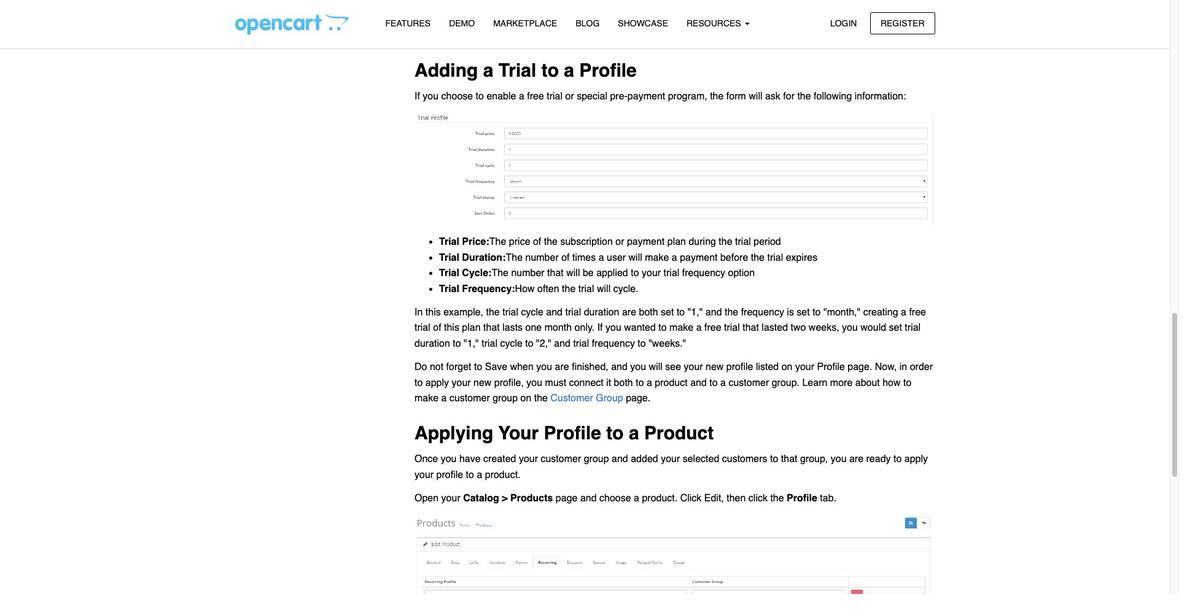 Task type: locate. For each thing, give the bounding box(es) containing it.
if right only.
[[597, 323, 603, 334]]

do
[[415, 362, 427, 373]]

are inside once you have created your customer group and added your selected customers to that group, you are ready to apply your profile to a product.
[[849, 454, 864, 465]]

profile inside once you have created your customer group and added your selected customers to that group, you are ready to apply your profile to a product.
[[436, 470, 463, 481]]

you down the when
[[527, 378, 542, 389]]

2 horizontal spatial or
[[616, 236, 624, 247]]

choose down adding
[[441, 91, 473, 102]]

2 horizontal spatial of
[[561, 252, 570, 263]]

for
[[783, 91, 795, 102]]

program,
[[668, 91, 707, 102]]

that up often
[[547, 268, 564, 279]]

2 horizontal spatial frequency
[[741, 307, 784, 318]]

are up must
[[555, 362, 569, 373]]

payment
[[628, 91, 665, 102], [627, 236, 665, 247], [680, 252, 718, 263]]

customer down forget at the left of page
[[450, 393, 490, 404]]

page. up the "about"
[[848, 362, 872, 373]]

0 horizontal spatial plan
[[462, 323, 481, 334]]

1 vertical spatial the
[[506, 252, 523, 263]]

you down "month," at the bottom right of page
[[842, 323, 858, 334]]

in
[[415, 307, 423, 318]]

0 horizontal spatial may
[[541, 30, 559, 41]]

edit,
[[704, 493, 724, 504]]

click
[[680, 493, 702, 504]]

profile up more
[[817, 362, 845, 373]]

trial price: the price of the subscription or payment plan during the trial period trial duration: the number of times a user will make a payment before the trial expires trial cycle: the number that will be applied to your trial frequency option trial frequency: how often the trial will cycle.
[[439, 236, 818, 295]]

products
[[510, 493, 553, 504]]

once you have created your customer group and added your selected customers to that group, you are ready to apply your profile to a product.
[[415, 454, 928, 481]]

customer inside once you have created your customer group and added your selected customers to that group, you are ready to apply your profile to a product.
[[541, 454, 581, 465]]

a
[[640, 30, 645, 41], [483, 59, 493, 81], [564, 59, 574, 81], [519, 91, 524, 102], [599, 252, 604, 263], [672, 252, 677, 263], [901, 307, 907, 318], [696, 323, 702, 334], [647, 378, 652, 389], [720, 378, 726, 389], [441, 393, 447, 404], [629, 422, 639, 444], [477, 470, 482, 481], [634, 493, 639, 504]]

you down adding
[[423, 91, 439, 102]]

your down once
[[415, 470, 434, 481]]

your inside 'trial price: the price of the subscription or payment plan during the trial period trial duration: the number of times a user will make a payment before the trial expires trial cycle: the number that will be applied to your trial frequency option trial frequency: how often the trial will cycle.'
[[642, 268, 661, 279]]

1 horizontal spatial both
[[639, 307, 658, 318]]

login
[[830, 18, 857, 28]]

how
[[515, 284, 535, 295]]

0 vertical spatial product.
[[485, 470, 521, 481]]

and down before
[[706, 307, 722, 318]]

0 horizontal spatial new
[[474, 378, 492, 389]]

to inside 'trial price: the price of the subscription or payment plan during the trial period trial duration: the number of times a user will make a payment before the trial expires trial cycle: the number that will be applied to your trial frequency option trial frequency: how often the trial will cycle.'
[[631, 268, 639, 279]]

2 vertical spatial if
[[597, 323, 603, 334]]

choose
[[441, 91, 473, 102], [599, 493, 631, 504]]

new down save
[[474, 378, 492, 389]]

0 vertical spatial or
[[594, 30, 603, 41]]

0 vertical spatial are
[[622, 307, 636, 318]]

frequency
[[682, 268, 725, 279], [741, 307, 784, 318], [592, 338, 635, 349]]

more
[[830, 378, 853, 389]]

0 vertical spatial plan
[[667, 236, 686, 247]]

0 vertical spatial duration
[[584, 307, 619, 318]]

here,
[[495, 30, 519, 41]]

page. inside do not forget to save when you are finished, and you will see your new profile listed on your profile page. now, in order to apply your new profile, you must connect it both to a product and to a customer group. learn more about how to make a customer group on the
[[848, 362, 872, 373]]

or up user
[[616, 236, 624, 247]]

1 horizontal spatial customer
[[541, 454, 581, 465]]

if down adding
[[415, 91, 420, 102]]

of
[[533, 236, 541, 247], [561, 252, 570, 263], [433, 323, 441, 334]]

the right price
[[544, 236, 558, 247]]

that inside once you have created your customer group and added your selected customers to that group, you are ready to apply your profile to a product.
[[781, 454, 798, 465]]

product
[[655, 378, 688, 389]]

0 vertical spatial profile
[[726, 362, 753, 373]]

2 horizontal spatial make
[[669, 323, 694, 334]]

this down the example,
[[444, 323, 459, 334]]

see
[[665, 362, 681, 373]]

option
[[728, 268, 755, 279]]

1 vertical spatial both
[[614, 378, 633, 389]]

product
[[644, 422, 714, 444]]

1 vertical spatial profile
[[436, 470, 463, 481]]

following right for at the right top of the page
[[814, 91, 852, 102]]

opencart - open source shopping cart solution image
[[235, 13, 349, 35]]

1 horizontal spatial profile
[[726, 362, 753, 373]]

1 horizontal spatial "1,"
[[688, 307, 703, 318]]

two
[[791, 323, 806, 334]]

both up wanted
[[639, 307, 658, 318]]

0 vertical spatial the
[[489, 236, 506, 247]]

1 vertical spatial page.
[[626, 393, 651, 404]]

of left times
[[561, 252, 570, 263]]

trial down only.
[[573, 338, 589, 349]]

the up 'frequency:' at the top of the page
[[492, 268, 509, 279]]

1 vertical spatial cycle
[[500, 338, 523, 349]]

group,
[[800, 454, 828, 465]]

1 horizontal spatial set
[[797, 307, 810, 318]]

2 vertical spatial customer
[[541, 454, 581, 465]]

your up learn
[[795, 362, 814, 373]]

if
[[689, 30, 694, 41], [415, 91, 420, 102], [597, 323, 603, 334]]

1 horizontal spatial duration
[[584, 307, 619, 318]]

the inside do not forget to save when you are finished, and you will see your new profile listed on your profile page. now, in order to apply your new profile, you must connect it both to a product and to a customer group. learn more about how to make a customer group on the
[[534, 393, 548, 404]]

0 vertical spatial following
[[822, 30, 860, 41]]

choose right page
[[599, 493, 631, 504]]

1 horizontal spatial enable
[[562, 30, 592, 41]]

1 vertical spatial make
[[669, 323, 694, 334]]

in this example, the trial cycle and trial duration are both set to "1," and the frequency is set to "month," creating a free trial of this plan that lasts one month only. if you wanted to make a free trial that lasted two weeks, you would set trial duration to "1," trial cycle to "2," and trial frequency to "weeks."
[[415, 307, 926, 349]]

0 horizontal spatial "1,"
[[464, 338, 479, 349]]

1 vertical spatial plan
[[462, 323, 481, 334]]

frequency up lasted
[[741, 307, 784, 318]]

and right page
[[580, 493, 597, 504]]

your right see
[[684, 362, 703, 373]]

open
[[415, 493, 439, 504]]

0 horizontal spatial make
[[415, 393, 439, 404]]

duration
[[584, 307, 619, 318], [415, 338, 450, 349]]

1 vertical spatial frequency
[[741, 307, 784, 318]]

1 vertical spatial "1,"
[[464, 338, 479, 349]]

trial right would
[[905, 323, 921, 334]]

group down applying your profile to a product
[[584, 454, 609, 465]]

2 may from the left
[[758, 30, 776, 41]]

"2,"
[[536, 338, 551, 349]]

payment down during
[[680, 252, 718, 263]]

make up the "weeks."
[[669, 323, 694, 334]]

may left leave
[[758, 30, 776, 41]]

2 vertical spatial are
[[849, 454, 864, 465]]

register
[[881, 18, 925, 28]]

set down creating
[[889, 323, 902, 334]]

price:
[[462, 236, 489, 247]]

2 horizontal spatial customer
[[729, 378, 769, 389]]

set
[[661, 307, 674, 318], [797, 307, 810, 318], [889, 323, 902, 334]]

trial up save
[[482, 338, 497, 349]]

page. right group
[[626, 393, 651, 404]]

1 horizontal spatial of
[[533, 236, 541, 247]]

is
[[787, 307, 794, 318]]

1 vertical spatial apply
[[905, 454, 928, 465]]

a right creating
[[901, 307, 907, 318]]

to
[[542, 59, 559, 81], [476, 91, 484, 102], [631, 268, 639, 279], [677, 307, 685, 318], [813, 307, 821, 318], [659, 323, 667, 334], [453, 338, 461, 349], [525, 338, 534, 349], [638, 338, 646, 349], [474, 362, 482, 373], [415, 378, 423, 389], [636, 378, 644, 389], [710, 378, 718, 389], [903, 378, 912, 389], [606, 422, 624, 444], [770, 454, 778, 465], [894, 454, 902, 465], [466, 470, 474, 481]]

number down price
[[525, 252, 559, 263]]

if inside in this example, the trial cycle and trial duration are both set to "1," and the frequency is set to "month," creating a free trial of this plan that lasts one month only. if you wanted to make a free trial that lasted two weeks, you would set trial duration to "1," trial cycle to "2," and trial frequency to "weeks."
[[597, 323, 603, 334]]

weeks,
[[809, 323, 839, 334]]

0 horizontal spatial are
[[555, 362, 569, 373]]

and inside once you have created your customer group and added your selected customers to that group, you are ready to apply your profile to a product.
[[612, 454, 628, 465]]

1 horizontal spatial group
[[584, 454, 609, 465]]

profile
[[579, 59, 637, 81], [817, 362, 845, 373], [544, 422, 601, 444], [787, 493, 817, 504]]

plan
[[667, 236, 686, 247], [462, 323, 481, 334]]

and left added
[[612, 454, 628, 465]]

trial down in
[[415, 323, 430, 334]]

applying
[[415, 422, 493, 444]]

profile down have
[[436, 470, 463, 481]]

how
[[883, 378, 901, 389]]

this
[[426, 307, 441, 318], [444, 323, 459, 334]]

the down price
[[506, 252, 523, 263]]

only.
[[575, 323, 595, 334]]

product.
[[485, 470, 521, 481], [642, 493, 678, 504]]

may down the 'marketplace'
[[541, 30, 559, 41]]

0 vertical spatial make
[[645, 252, 669, 263]]

0 vertical spatial choose
[[441, 91, 473, 102]]

0 horizontal spatial or
[[565, 91, 574, 102]]

a down the not
[[441, 393, 447, 404]]

you left see
[[630, 362, 646, 373]]

0 horizontal spatial of
[[433, 323, 441, 334]]

enable down adding a trial to a profile
[[487, 91, 516, 102]]

1 horizontal spatial if
[[597, 323, 603, 334]]

make right user
[[645, 252, 669, 263]]

2 vertical spatial of
[[433, 323, 441, 334]]

0 vertical spatial frequency
[[682, 268, 725, 279]]

0 horizontal spatial group
[[493, 393, 518, 404]]

during
[[689, 236, 716, 247]]

blank.
[[897, 30, 923, 41]]

make down do
[[415, 393, 439, 404]]

2 horizontal spatial are
[[849, 454, 864, 465]]

if you choose to enable a free trial or special pre-payment program, the form will ask for the following information:
[[415, 91, 906, 102]]

example,
[[444, 307, 483, 318]]

0 vertical spatial both
[[639, 307, 658, 318]]

1 horizontal spatial page.
[[848, 362, 872, 373]]

1 horizontal spatial new
[[706, 362, 724, 373]]

customer down listed
[[729, 378, 769, 389]]

1 vertical spatial of
[[561, 252, 570, 263]]

the
[[489, 236, 506, 247], [506, 252, 523, 263], [492, 268, 509, 279]]

0 horizontal spatial apply
[[426, 378, 449, 389]]

plan down the example,
[[462, 323, 481, 334]]

0 vertical spatial page.
[[848, 362, 872, 373]]

0 horizontal spatial frequency
[[592, 338, 635, 349]]

in
[[900, 362, 907, 373]]

0 vertical spatial of
[[533, 236, 541, 247]]

1 vertical spatial following
[[814, 91, 852, 102]]

the right leave
[[805, 30, 819, 41]]

the down period
[[751, 252, 765, 263]]

trial down period
[[767, 252, 783, 263]]

are inside in this example, the trial cycle and trial duration are both set to "1," and the frequency is set to "month," creating a free trial of this plan that lasts one month only. if you wanted to make a free trial that lasted two weeks, you would set trial duration to "1," trial cycle to "2," and trial frequency to "weeks."
[[622, 307, 636, 318]]

1 vertical spatial product.
[[642, 493, 678, 504]]

this right in
[[426, 307, 441, 318]]

or
[[594, 30, 603, 41], [565, 91, 574, 102], [616, 236, 624, 247]]

1 vertical spatial group
[[584, 454, 609, 465]]

enable down the blog
[[562, 30, 592, 41]]

a inside once you have created your customer group and added your selected customers to that group, you are ready to apply your profile to a product.
[[477, 470, 482, 481]]

trial left cycle: on the left
[[439, 268, 459, 279]]

"month,"
[[824, 307, 861, 318]]

customer
[[729, 378, 769, 389], [450, 393, 490, 404], [541, 454, 581, 465]]

0 horizontal spatial this
[[426, 307, 441, 318]]

apply down the not
[[426, 378, 449, 389]]

2 vertical spatial make
[[415, 393, 439, 404]]

profile left listed
[[726, 362, 753, 373]]

product. down created
[[485, 470, 521, 481]]

frequency down during
[[682, 268, 725, 279]]

1 vertical spatial are
[[555, 362, 569, 373]]

profile inside do not forget to save when you are finished, and you will see your new profile listed on your profile page. now, in order to apply your new profile, you must connect it both to a product and to a customer group. learn more about how to make a customer group on the
[[817, 362, 845, 373]]

1 horizontal spatial are
[[622, 307, 636, 318]]

or inside 'trial price: the price of the subscription or payment plan during the trial period trial duration: the number of times a user will make a payment before the trial expires trial cycle: the number that will be applied to your trial frequency option trial frequency: how often the trial will cycle.'
[[616, 236, 624, 247]]

lasted
[[762, 323, 788, 334]]

0 horizontal spatial enable
[[487, 91, 516, 102]]

trial left lasted
[[724, 323, 740, 334]]

trial left the "price:"
[[439, 236, 459, 247]]

1 horizontal spatial apply
[[905, 454, 928, 465]]

0 horizontal spatial on
[[521, 393, 531, 404]]

have
[[459, 454, 481, 465]]

here, you may enable or disable a free trial. if disabled, you may leave the following options blank.
[[495, 30, 923, 41]]

2 horizontal spatial if
[[689, 30, 694, 41]]

if right "trial."
[[689, 30, 694, 41]]

page.
[[848, 362, 872, 373], [626, 393, 651, 404]]

login link
[[820, 12, 868, 34]]

0 vertical spatial group
[[493, 393, 518, 404]]

are up wanted
[[622, 307, 636, 318]]

applying profile to product image
[[415, 515, 935, 595]]

ask
[[765, 91, 781, 102]]

following
[[822, 30, 860, 41], [814, 91, 852, 102]]

1 vertical spatial customer
[[450, 393, 490, 404]]

1 horizontal spatial make
[[645, 252, 669, 263]]

a down added
[[634, 493, 639, 504]]

product. left click
[[642, 493, 678, 504]]

the right for at the right top of the page
[[797, 91, 811, 102]]

or down the blog
[[594, 30, 603, 41]]

be
[[583, 268, 594, 279]]

1 vertical spatial this
[[444, 323, 459, 334]]

now,
[[875, 362, 897, 373]]

1 vertical spatial if
[[415, 91, 420, 102]]

customer group link
[[551, 393, 623, 404]]

plan left during
[[667, 236, 686, 247]]

blog
[[576, 18, 600, 28]]

on down profile,
[[521, 393, 531, 404]]

"1,"
[[688, 307, 703, 318], [464, 338, 479, 349]]

apply
[[426, 378, 449, 389], [905, 454, 928, 465]]

of up the not
[[433, 323, 441, 334]]

profile
[[726, 362, 753, 373], [436, 470, 463, 481]]

order
[[910, 362, 933, 373]]

you
[[522, 30, 538, 41], [739, 30, 755, 41], [423, 91, 439, 102], [606, 323, 621, 334], [842, 323, 858, 334], [536, 362, 552, 373], [630, 362, 646, 373], [527, 378, 542, 389], [441, 454, 457, 465], [831, 454, 847, 465]]

0 horizontal spatial both
[[614, 378, 633, 389]]

0 vertical spatial customer
[[729, 378, 769, 389]]

trial
[[547, 91, 563, 102], [735, 236, 751, 247], [767, 252, 783, 263], [664, 268, 679, 279], [578, 284, 594, 295], [503, 307, 518, 318], [565, 307, 581, 318], [415, 323, 430, 334], [724, 323, 740, 334], [905, 323, 921, 334], [482, 338, 497, 349], [573, 338, 589, 349]]

and
[[546, 307, 563, 318], [706, 307, 722, 318], [554, 338, 571, 349], [611, 362, 628, 373], [690, 378, 707, 389], [612, 454, 628, 465], [580, 493, 597, 504]]

1 horizontal spatial this
[[444, 323, 459, 334]]

that
[[547, 268, 564, 279], [483, 323, 500, 334], [743, 323, 759, 334], [781, 454, 798, 465]]

trial up only.
[[565, 307, 581, 318]]

your
[[498, 422, 539, 444]]

0 vertical spatial new
[[706, 362, 724, 373]]

number up how
[[511, 268, 545, 279]]

0 vertical spatial on
[[782, 362, 793, 373]]

frequency down wanted
[[592, 338, 635, 349]]

plan inside in this example, the trial cycle and trial duration are both set to "1," and the frequency is set to "month," creating a free trial of this plan that lasts one month only. if you wanted to make a free trial that lasted two weeks, you would set trial duration to "1," trial cycle to "2," and trial frequency to "weeks."
[[462, 323, 481, 334]]

a down adding a trial to a profile
[[519, 91, 524, 102]]

make inside do not forget to save when you are finished, and you will see your new profile listed on your profile page. now, in order to apply your new profile, you must connect it both to a product and to a customer group. learn more about how to make a customer group on the
[[415, 393, 439, 404]]

resources link
[[677, 13, 759, 34]]

would
[[861, 323, 886, 334]]

0 vertical spatial apply
[[426, 378, 449, 389]]

both
[[639, 307, 658, 318], [614, 378, 633, 389]]

the
[[805, 30, 819, 41], [710, 91, 724, 102], [797, 91, 811, 102], [544, 236, 558, 247], [719, 236, 732, 247], [751, 252, 765, 263], [562, 284, 576, 295], [486, 307, 500, 318], [725, 307, 738, 318], [534, 393, 548, 404], [770, 493, 784, 504]]

will right user
[[629, 252, 642, 263]]

following down login
[[822, 30, 860, 41]]

of inside in this example, the trial cycle and trial duration are both set to "1," and the frequency is set to "month," creating a free trial of this plan that lasts one month only. if you wanted to make a free trial that lasted two weeks, you would set trial duration to "1," trial cycle to "2," and trial frequency to "weeks."
[[433, 323, 441, 334]]

the up duration:
[[489, 236, 506, 247]]

0 horizontal spatial profile
[[436, 470, 463, 481]]

0 horizontal spatial set
[[661, 307, 674, 318]]

both inside in this example, the trial cycle and trial duration are both set to "1," and the frequency is set to "month," creating a free trial of this plan that lasts one month only. if you wanted to make a free trial that lasted two weeks, you would set trial duration to "1," trial cycle to "2," and trial frequency to "weeks."
[[639, 307, 658, 318]]

features
[[385, 18, 431, 28]]



Task type: vqa. For each thing, say whether or not it's contained in the screenshot.
browsing the store front
no



Task type: describe. For each thing, give the bounding box(es) containing it.
both inside do not forget to save when you are finished, and you will see your new profile listed on your profile page. now, in order to apply your new profile, you must connect it both to a product and to a customer group. learn more about how to make a customer group on the
[[614, 378, 633, 389]]

ready
[[866, 454, 891, 465]]

2 vertical spatial the
[[492, 268, 509, 279]]

created
[[483, 454, 516, 465]]

month
[[545, 323, 572, 334]]

lasts
[[503, 323, 523, 334]]

will inside do not forget to save when you are finished, and you will see your new profile listed on your profile page. now, in order to apply your new profile, you must connect it both to a product and to a customer group. learn more about how to make a customer group on the
[[649, 362, 663, 373]]

a down showcase
[[640, 30, 645, 41]]

2 horizontal spatial set
[[889, 323, 902, 334]]

adding
[[415, 59, 478, 81]]

and down month
[[554, 338, 571, 349]]

your right added
[[661, 454, 680, 465]]

once
[[415, 454, 438, 465]]

catalog
[[463, 493, 499, 504]]

make inside in this example, the trial cycle and trial duration are both set to "1," and the frequency is set to "month," creating a free trial of this plan that lasts one month only. if you wanted to make a free trial that lasted two weeks, you would set trial duration to "1," trial cycle to "2," and trial frequency to "weeks."
[[669, 323, 694, 334]]

pre-
[[610, 91, 628, 102]]

frequency:
[[462, 284, 515, 295]]

demo
[[449, 18, 475, 28]]

group inside once you have created your customer group and added your selected customers to that group, you are ready to apply your profile to a product.
[[584, 454, 609, 465]]

the left "form"
[[710, 91, 724, 102]]

the right often
[[562, 284, 576, 295]]

your right open
[[441, 493, 460, 504]]

you down the 'marketplace'
[[522, 30, 538, 41]]

profile inside do not forget to save when you are finished, and you will see your new profile listed on your profile page. now, in order to apply your new profile, you must connect it both to a product and to a customer group. learn more about how to make a customer group on the
[[726, 362, 753, 373]]

0 horizontal spatial customer
[[450, 393, 490, 404]]

the right 'click'
[[770, 493, 784, 504]]

open your catalog > products page and choose a product. click edit, then click the profile tab.
[[415, 493, 837, 504]]

plan inside 'trial price: the price of the subscription or payment plan during the trial period trial duration: the number of times a user will make a payment before the trial expires trial cycle: the number that will be applied to your trial frequency option trial frequency: how often the trial will cycle.'
[[667, 236, 686, 247]]

group inside do not forget to save when you are finished, and you will see your new profile listed on your profile page. now, in order to apply your new profile, you must connect it both to a product and to a customer group. learn more about how to make a customer group on the
[[493, 393, 518, 404]]

page
[[556, 493, 578, 504]]

selected
[[683, 454, 719, 465]]

make inside 'trial price: the price of the subscription or payment plan during the trial period trial duration: the number of times a user will make a payment before the trial expires trial cycle: the number that will be applied to your trial frequency option trial frequency: how often the trial will cycle.'
[[645, 252, 669, 263]]

are inside do not forget to save when you are finished, and you will see your new profile listed on your profile page. now, in order to apply your new profile, you must connect it both to a product and to a customer group. learn more about how to make a customer group on the
[[555, 362, 569, 373]]

adding a trial to a profile
[[415, 59, 637, 81]]

your down forget at the left of page
[[452, 378, 471, 389]]

profile up pre-
[[579, 59, 637, 81]]

features link
[[376, 13, 440, 34]]

1 vertical spatial or
[[565, 91, 574, 102]]

will left be
[[566, 268, 580, 279]]

disable
[[606, 30, 637, 41]]

options
[[862, 30, 894, 41]]

0 vertical spatial cycle
[[521, 307, 543, 318]]

tab.
[[820, 493, 837, 504]]

one
[[525, 323, 542, 334]]

subscription
[[560, 236, 613, 247]]

profile down customer
[[544, 422, 601, 444]]

customer
[[551, 393, 593, 404]]

trial up before
[[735, 236, 751, 247]]

will down applied
[[597, 284, 611, 295]]

will left ask
[[749, 91, 763, 102]]

creating
[[863, 307, 898, 318]]

frequency inside 'trial price: the price of the subscription or payment plan during the trial period trial duration: the number of times a user will make a payment before the trial expires trial cycle: the number that will be applied to your trial frequency option trial frequency: how often the trial will cycle.'
[[682, 268, 725, 279]]

then
[[727, 493, 746, 504]]

finished,
[[572, 362, 609, 373]]

that inside 'trial price: the price of the subscription or payment plan during the trial period trial duration: the number of times a user will make a payment before the trial expires trial cycle: the number that will be applied to your trial frequency option trial frequency: how often the trial will cycle.'
[[547, 268, 564, 279]]

connect
[[569, 378, 604, 389]]

that left lasts
[[483, 323, 500, 334]]

trial up in this example, the trial cycle and trial duration are both set to "1," and the frequency is set to "month," creating a free trial of this plan that lasts one month only. if you wanted to make a free trial that lasted two weeks, you would set trial duration to "1," trial cycle to "2," and trial frequency to "weeks."
[[664, 268, 679, 279]]

a right product
[[720, 378, 726, 389]]

showcase
[[618, 18, 668, 28]]

>
[[502, 493, 508, 504]]

that left lasted
[[743, 323, 759, 334]]

leave
[[779, 30, 802, 41]]

customers
[[722, 454, 767, 465]]

1 vertical spatial duration
[[415, 338, 450, 349]]

a left user
[[599, 252, 604, 263]]

you right disabled,
[[739, 30, 755, 41]]

group
[[596, 393, 623, 404]]

not
[[430, 362, 444, 373]]

profile,
[[494, 378, 524, 389]]

the up before
[[719, 236, 732, 247]]

click
[[749, 493, 768, 504]]

a right adding
[[483, 59, 493, 81]]

1 vertical spatial on
[[521, 393, 531, 404]]

and up month
[[546, 307, 563, 318]]

2 vertical spatial frequency
[[592, 338, 635, 349]]

duration:
[[462, 252, 506, 263]]

trial.
[[667, 30, 686, 41]]

marketplace
[[493, 18, 557, 28]]

1 vertical spatial enable
[[487, 91, 516, 102]]

wanted
[[624, 323, 656, 334]]

cycle.
[[613, 284, 639, 295]]

user
[[607, 252, 626, 263]]

a up added
[[629, 422, 639, 444]]

do not forget to save when you are finished, and you will see your new profile listed on your profile page. now, in order to apply your new profile, you must connect it both to a product and to a customer group. learn more about how to make a customer group on the
[[415, 362, 933, 404]]

demo link
[[440, 13, 484, 34]]

your down your
[[519, 454, 538, 465]]

trial left 'special'
[[547, 91, 563, 102]]

0 horizontal spatial if
[[415, 91, 420, 102]]

1 horizontal spatial or
[[594, 30, 603, 41]]

the down 'frequency:' at the top of the page
[[486, 307, 500, 318]]

the down option
[[725, 307, 738, 318]]

resources
[[687, 18, 744, 28]]

trial down here,
[[499, 59, 536, 81]]

trial up the example,
[[439, 284, 459, 295]]

customer group page.
[[551, 393, 651, 404]]

0 horizontal spatial choose
[[441, 91, 473, 102]]

and right finished,
[[611, 362, 628, 373]]

must
[[545, 378, 566, 389]]

save
[[485, 362, 507, 373]]

cycle:
[[462, 268, 492, 279]]

a left product
[[647, 378, 652, 389]]

marketplace link
[[484, 13, 567, 34]]

disabled,
[[697, 30, 736, 41]]

adding trial to profile image
[[415, 113, 935, 227]]

1 vertical spatial payment
[[627, 236, 665, 247]]

0 vertical spatial "1,"
[[688, 307, 703, 318]]

trial left duration:
[[439, 252, 459, 263]]

applied
[[596, 268, 628, 279]]

you left wanted
[[606, 323, 621, 334]]

a right user
[[672, 252, 677, 263]]

blog link
[[567, 13, 609, 34]]

information:
[[855, 91, 906, 102]]

1 vertical spatial number
[[511, 268, 545, 279]]

expires
[[786, 252, 818, 263]]

apply inside do not forget to save when you are finished, and you will see your new profile listed on your profile page. now, in order to apply your new profile, you must connect it both to a product and to a customer group. learn more about how to make a customer group on the
[[426, 378, 449, 389]]

1 horizontal spatial product.
[[642, 493, 678, 504]]

special
[[577, 91, 607, 102]]

learn
[[802, 378, 828, 389]]

before
[[720, 252, 748, 263]]

0 vertical spatial enable
[[562, 30, 592, 41]]

0 vertical spatial this
[[426, 307, 441, 318]]

it
[[606, 378, 611, 389]]

trial up lasts
[[503, 307, 518, 318]]

1 horizontal spatial on
[[782, 362, 793, 373]]

listed
[[756, 362, 779, 373]]

a down blog link
[[564, 59, 574, 81]]

1 vertical spatial new
[[474, 378, 492, 389]]

applying your profile to a product
[[415, 422, 714, 444]]

2 vertical spatial payment
[[680, 252, 718, 263]]

you right group,
[[831, 454, 847, 465]]

apply inside once you have created your customer group and added your selected customers to that group, you are ready to apply your profile to a product.
[[905, 454, 928, 465]]

added
[[631, 454, 658, 465]]

profile left tab.
[[787, 493, 817, 504]]

and right product
[[690, 378, 707, 389]]

you left have
[[441, 454, 457, 465]]

form
[[726, 91, 746, 102]]

0 vertical spatial number
[[525, 252, 559, 263]]

product. inside once you have created your customer group and added your selected customers to that group, you are ready to apply your profile to a product.
[[485, 470, 521, 481]]

trial down be
[[578, 284, 594, 295]]

0 horizontal spatial page.
[[626, 393, 651, 404]]

when
[[510, 362, 534, 373]]

you up must
[[536, 362, 552, 373]]

1 may from the left
[[541, 30, 559, 41]]

"weeks."
[[649, 338, 686, 349]]

price
[[509, 236, 530, 247]]

1 horizontal spatial choose
[[599, 493, 631, 504]]

forget
[[446, 362, 471, 373]]

a right wanted
[[696, 323, 702, 334]]

often
[[537, 284, 559, 295]]

0 vertical spatial payment
[[628, 91, 665, 102]]



